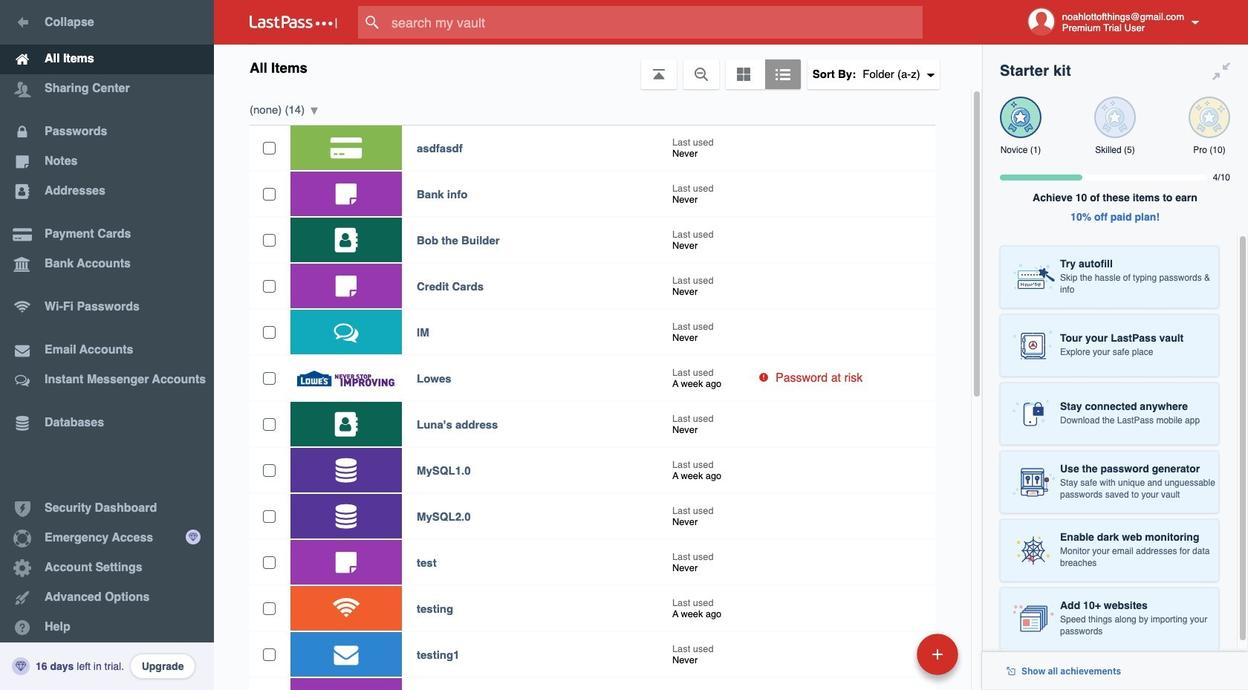Task type: describe. For each thing, give the bounding box(es) containing it.
main navigation navigation
[[0, 0, 214, 690]]

Search search field
[[358, 6, 952, 39]]

lastpass image
[[250, 16, 337, 29]]



Task type: locate. For each thing, give the bounding box(es) containing it.
new item navigation
[[815, 629, 967, 690]]

search my vault text field
[[358, 6, 952, 39]]

vault options navigation
[[214, 45, 982, 89]]

new item element
[[815, 633, 963, 675]]



Task type: vqa. For each thing, say whether or not it's contained in the screenshot.
text box
no



